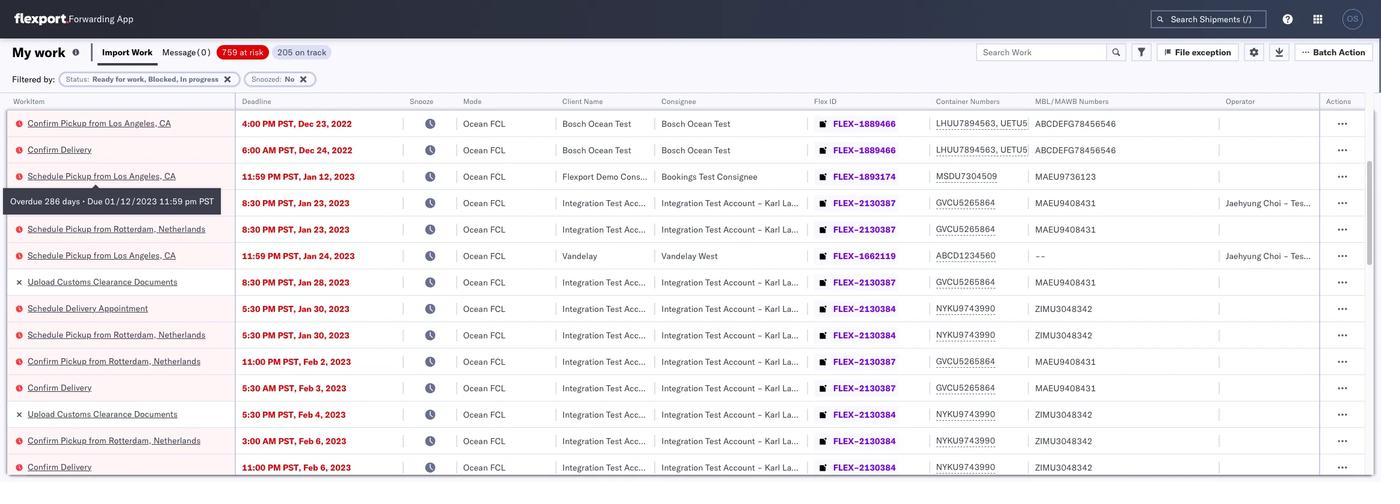 Task type: locate. For each thing, give the bounding box(es) containing it.
23, down deadline button
[[316, 118, 329, 129]]

3 confirm delivery from the top
[[28, 462, 92, 473]]

2 vertical spatial 1889466
[[859, 145, 896, 156]]

pst, down '11:59 pm pst, jan 12, 2023'
[[278, 198, 296, 209]]

pst, up the 5:30 pm pst, feb 4, 2023
[[278, 383, 297, 394]]

dec down deadline button
[[298, 118, 314, 129]]

msdu7304509
[[936, 171, 997, 182]]

jan up 11:59 pm pst, jan 24, 2023
[[298, 224, 312, 235]]

dec for 24,
[[299, 145, 315, 156]]

1 schedule pickup from rotterdam, netherlands link from the top
[[28, 223, 206, 235]]

confirm delivery link for 5:30
[[28, 382, 92, 394]]

schedule pickup from los angeles, ca link down due
[[28, 249, 176, 261]]

0 vertical spatial confirm pickup from rotterdam, netherlands link
[[28, 355, 201, 367]]

am up the 5:30 pm pst, feb 4, 2023
[[262, 383, 276, 394]]

los for 11:59 pm pst, jan 24, 2023
[[113, 250, 127, 261]]

0 vertical spatial choi
[[1263, 198, 1281, 209]]

1 confirm delivery from the top
[[28, 144, 92, 155]]

01/12/2023
[[105, 196, 157, 207]]

test
[[615, 92, 631, 103], [714, 92, 730, 103], [615, 118, 631, 129], [714, 118, 730, 129], [615, 145, 631, 156], [714, 145, 730, 156], [699, 171, 715, 182], [606, 198, 622, 209], [705, 198, 721, 209], [1291, 198, 1307, 209], [606, 224, 622, 235], [705, 224, 721, 235], [1291, 251, 1307, 261], [606, 277, 622, 288], [705, 277, 721, 288], [606, 304, 622, 314], [705, 304, 721, 314], [606, 330, 622, 341], [705, 330, 721, 341], [606, 357, 622, 367], [705, 357, 721, 367], [606, 383, 622, 394], [705, 383, 721, 394], [606, 410, 622, 420], [705, 410, 721, 420], [606, 436, 622, 447], [705, 436, 721, 447], [606, 462, 622, 473], [705, 462, 721, 473]]

0 vertical spatial lhuu7894563, uetu5238478
[[936, 91, 1059, 102]]

8:30 pm pst, jan 23, 2023 down '11:59 pm pst, jan 12, 2023'
[[242, 198, 350, 209]]

rotterdam, for 11:00 pm pst, feb 2, 2023
[[109, 356, 151, 367]]

pst, up 6:00 am pst, dec 24, 2022
[[278, 118, 296, 129]]

0 vertical spatial schedule pickup from rotterdam, netherlands link
[[28, 223, 206, 235]]

jan up 11:00 pm pst, feb 2, 2023
[[298, 330, 312, 341]]

2 vertical spatial schedule delivery appointment link
[[28, 302, 148, 314]]

pickup for 8:30 pm pst, jan 23, 2023
[[65, 224, 91, 234]]

12 fcl from the top
[[490, 383, 505, 394]]

1 vertical spatial schedule delivery appointment
[[28, 197, 148, 208]]

pst, down 11:59 pm pst, jan 24, 2023
[[278, 277, 296, 288]]

6, down 4,
[[316, 436, 324, 447]]

resize handle column header for consignee button
[[794, 93, 808, 483]]

1 vertical spatial schedule pickup from rotterdam, netherlands
[[28, 329, 206, 340]]

angeles, down 01/12/2023
[[129, 250, 162, 261]]

1 schedule delivery appointment button from the top
[[28, 91, 148, 104]]

2 vertical spatial 23,
[[314, 224, 327, 235]]

schedule pickup from los angeles, ca button down due
[[28, 249, 176, 263]]

confirm pickup from rotterdam, netherlands button
[[28, 355, 201, 369], [28, 435, 201, 448]]

0 vertical spatial am
[[262, 145, 276, 156]]

0 vertical spatial schedule pickup from los angeles, ca
[[28, 171, 176, 181]]

2 schedule delivery appointment from the top
[[28, 197, 148, 208]]

los down workitem button
[[109, 118, 122, 128]]

1 schedule pickup from rotterdam, netherlands button from the top
[[28, 223, 206, 236]]

1 vertical spatial confirm delivery
[[28, 382, 92, 393]]

netherlands for 8:30 pm pst, jan 23, 2023
[[158, 224, 206, 234]]

work,
[[127, 74, 146, 83]]

9 fcl from the top
[[490, 304, 505, 314]]

upload
[[28, 277, 55, 287], [28, 409, 55, 420]]

1 vertical spatial upload
[[28, 409, 55, 420]]

jan
[[303, 171, 317, 182], [298, 198, 312, 209], [298, 224, 312, 235], [303, 251, 317, 261], [298, 277, 312, 288], [298, 304, 312, 314], [298, 330, 312, 341]]

2130384 for confirm pickup from rotterdam, netherlands
[[859, 436, 896, 447]]

5:30 up the 5:30 pm pst, feb 4, 2023
[[242, 383, 260, 394]]

flex-1889466
[[833, 92, 896, 103], [833, 118, 896, 129], [833, 145, 896, 156]]

5 confirm from the top
[[28, 435, 58, 446]]

1 vertical spatial customs
[[57, 409, 91, 420]]

3 confirm delivery link from the top
[[28, 461, 92, 473]]

5:30 down 8:30 pm pst, jan 28, 2023
[[242, 304, 260, 314]]

dec left the "13,"
[[303, 92, 319, 103]]

1662119
[[859, 251, 896, 261]]

upload customs clearance documents for 1st upload customs clearance documents link from the top of the page
[[28, 277, 178, 287]]

los
[[109, 118, 122, 128], [113, 171, 127, 181], [113, 250, 127, 261]]

uetu5238478 for 6:00 am pst, dec 24, 2022
[[1000, 144, 1059, 155]]

1 confirm pickup from rotterdam, netherlands link from the top
[[28, 355, 201, 367]]

rotterdam,
[[113, 224, 156, 234], [113, 329, 156, 340], [109, 356, 151, 367], [109, 435, 151, 446]]

1 vertical spatial 23,
[[314, 198, 327, 209]]

2 uetu5238478 from the top
[[1000, 118, 1059, 129]]

pm down 6:00 am pst, dec 24, 2022
[[268, 171, 281, 182]]

6, for 11:00 pm pst, feb 6, 2023
[[320, 462, 328, 473]]

schedule pickup from los angeles, ca button
[[28, 170, 176, 183], [28, 249, 176, 263]]

fcl
[[490, 92, 505, 103], [490, 118, 505, 129], [490, 145, 505, 156], [490, 171, 505, 182], [490, 198, 505, 209], [490, 224, 505, 235], [490, 251, 505, 261], [490, 277, 505, 288], [490, 304, 505, 314], [490, 330, 505, 341], [490, 357, 505, 367], [490, 383, 505, 394], [490, 410, 505, 420], [490, 436, 505, 447], [490, 462, 505, 473]]

1 horizontal spatial numbers
[[1079, 97, 1109, 106]]

ca inside button
[[160, 118, 171, 128]]

0 vertical spatial schedule delivery appointment
[[28, 91, 148, 102]]

2 gvcu5265864 from the top
[[936, 224, 995, 235]]

•
[[82, 196, 85, 207]]

1 am from the top
[[262, 145, 276, 156]]

confirm pickup from rotterdam, netherlands for 3:00 am pst, feb 6, 2023
[[28, 435, 201, 446]]

pst, down no
[[283, 92, 301, 103]]

2 vertical spatial appointment
[[99, 303, 148, 314]]

agent
[[1334, 198, 1357, 209], [1355, 251, 1378, 261]]

2 upload customs clearance documents from the top
[[28, 409, 178, 420]]

11 resize handle column header from the left
[[1350, 93, 1365, 483]]

schedule pickup from los angeles, ca link up due
[[28, 170, 176, 182]]

1 30, from the top
[[314, 304, 327, 314]]

8:30 pm pst, jan 23, 2023 up 11:59 pm pst, jan 24, 2023
[[242, 224, 350, 235]]

nyku9743990 for confirm pickup from rotterdam, netherlands
[[936, 436, 995, 447]]

--
[[1035, 251, 1046, 261]]

4 fcl from the top
[[490, 171, 505, 182]]

schedule pickup from rotterdam, netherlands for 5:30 pm pst, jan 30, 2023
[[28, 329, 206, 340]]

0 vertical spatial abcdefg78456546
[[1035, 92, 1116, 103]]

0 vertical spatial 6,
[[316, 436, 324, 447]]

documents
[[134, 277, 178, 287], [134, 409, 178, 420]]

from for 5:30 pm pst, jan 30, 2023
[[94, 329, 111, 340]]

feb left 4,
[[298, 410, 313, 420]]

pickup for 11:00 pm pst, feb 2, 2023
[[61, 356, 87, 367]]

1 vertical spatial schedule delivery appointment button
[[28, 196, 148, 210]]

1893174
[[859, 171, 896, 182]]

flex-1889466 up flex-1893174
[[833, 145, 896, 156]]

0 vertical spatial 5:30 pm pst, jan 30, 2023
[[242, 304, 350, 314]]

1 vertical spatial schedule pickup from los angeles, ca button
[[28, 249, 176, 263]]

Search Work text field
[[976, 43, 1107, 61]]

los down overdue 286 days • due 01/12/2023 11:59 pm pst
[[113, 250, 127, 261]]

confirm pickup from rotterdam, netherlands link for 3:00
[[28, 435, 201, 447]]

2 customs from the top
[[57, 409, 91, 420]]

2 vertical spatial ca
[[164, 250, 176, 261]]

0 horizontal spatial numbers
[[970, 97, 1000, 106]]

confirm pickup from rotterdam, netherlands
[[28, 356, 201, 367], [28, 435, 201, 446]]

operator
[[1226, 97, 1255, 106]]

2 vertical spatial lhuu7894563,
[[936, 144, 998, 155]]

am right 3:00
[[262, 436, 276, 447]]

ocean fcl
[[463, 92, 505, 103], [463, 118, 505, 129], [463, 145, 505, 156], [463, 171, 505, 182], [463, 198, 505, 209], [463, 224, 505, 235], [463, 251, 505, 261], [463, 277, 505, 288], [463, 304, 505, 314], [463, 330, 505, 341], [463, 357, 505, 367], [463, 383, 505, 394], [463, 410, 505, 420], [463, 436, 505, 447], [463, 462, 505, 473]]

forwarding app
[[69, 14, 133, 25]]

1 lhuu7894563, uetu5238478 from the top
[[936, 91, 1059, 102]]

1 customs from the top
[[57, 277, 91, 287]]

from for 8:30 pm pst, jan 23, 2023
[[94, 224, 111, 234]]

1 vertical spatial angeles,
[[129, 171, 162, 181]]

1 vertical spatial lhuu7894563,
[[936, 118, 998, 129]]

schedule pickup from los angeles, ca link for 2nd the 'schedule pickup from los angeles, ca' button from the bottom of the page
[[28, 170, 176, 182]]

2023
[[334, 171, 355, 182], [329, 198, 350, 209], [329, 224, 350, 235], [334, 251, 355, 261], [329, 277, 350, 288], [329, 304, 350, 314], [329, 330, 350, 341], [330, 357, 351, 367], [326, 383, 347, 394], [325, 410, 346, 420], [326, 436, 347, 447], [330, 462, 351, 473]]

resize handle column header for deadline button
[[389, 93, 404, 483]]

schedule delivery appointment link
[[28, 91, 148, 103], [28, 196, 148, 209], [28, 302, 148, 314]]

los for 4:00 pm pst, dec 23, 2022
[[109, 118, 122, 128]]

am right 6:00
[[262, 145, 276, 156]]

2 1889466 from the top
[[859, 118, 896, 129]]

pst, down 5:30 am pst, feb 3, 2023
[[278, 410, 296, 420]]

1 horizontal spatial consignee
[[662, 97, 696, 106]]

consignee inside consignee button
[[662, 97, 696, 106]]

upload for 1st upload customs clearance documents link from the top of the page
[[28, 277, 55, 287]]

30,
[[314, 304, 327, 314], [314, 330, 327, 341]]

mode
[[463, 97, 482, 106]]

agent right destination
[[1355, 251, 1378, 261]]

appointment for 11:59 pm pst, dec 13, 2022
[[99, 91, 148, 102]]

delivery for 8:30
[[65, 197, 96, 208]]

client
[[562, 97, 582, 106]]

2 clearance from the top
[[93, 409, 132, 420]]

3 schedule delivery appointment from the top
[[28, 303, 148, 314]]

0 vertical spatial schedule delivery appointment button
[[28, 91, 148, 104]]

8:30 down 11:59 pm pst, jan 24, 2023
[[242, 277, 260, 288]]

1 vertical spatial lhuu7894563, uetu5238478
[[936, 118, 1059, 129]]

1 vertical spatial confirm pickup from rotterdam, netherlands link
[[28, 435, 201, 447]]

schedule delivery appointment link for 8:30 pm pst, jan 23, 2023
[[28, 196, 148, 209]]

2 2130384 from the top
[[859, 330, 896, 341]]

1 vertical spatial documents
[[134, 409, 178, 420]]

2 confirm delivery from the top
[[28, 382, 92, 393]]

confirm pickup from rotterdam, netherlands link for 11:00
[[28, 355, 201, 367]]

confirm for 3:00 am pst, feb 6, 2023
[[28, 435, 58, 446]]

uetu5238478
[[1000, 91, 1059, 102], [1000, 118, 1059, 129], [1000, 144, 1059, 155]]

2 schedule pickup from rotterdam, netherlands button from the top
[[28, 329, 206, 342]]

5 2130384 from the top
[[859, 462, 896, 473]]

karl
[[666, 198, 681, 209], [765, 198, 780, 209], [666, 224, 681, 235], [765, 224, 780, 235], [666, 277, 681, 288], [765, 277, 780, 288], [666, 304, 681, 314], [765, 304, 780, 314], [666, 330, 681, 341], [765, 330, 780, 341], [666, 357, 681, 367], [765, 357, 780, 367], [666, 383, 681, 394], [765, 383, 780, 394], [666, 410, 681, 420], [765, 410, 780, 420], [666, 436, 681, 447], [765, 436, 780, 447], [666, 462, 681, 473], [765, 462, 780, 473]]

from for 4:00 pm pst, dec 23, 2022
[[89, 118, 106, 128]]

6:00 am pst, dec 24, 2022
[[242, 145, 353, 156]]

2 confirm pickup from rotterdam, netherlands button from the top
[[28, 435, 201, 448]]

schedule pickup from los angeles, ca for 2nd the 'schedule pickup from los angeles, ca' button from the bottom of the page
[[28, 171, 176, 181]]

1 vertical spatial ca
[[164, 171, 176, 181]]

1 vertical spatial schedule pickup from rotterdam, netherlands link
[[28, 329, 206, 341]]

0 vertical spatial 8:30 pm pst, jan 23, 2023
[[242, 198, 350, 209]]

1 vertical spatial dec
[[298, 118, 314, 129]]

2130384
[[859, 304, 896, 314], [859, 330, 896, 341], [859, 410, 896, 420], [859, 436, 896, 447], [859, 462, 896, 473]]

jaehyung for jaehyung choi - test destination agent
[[1226, 251, 1261, 261]]

2023 up 11:00 pm pst, feb 2, 2023
[[329, 330, 350, 341]]

blocked,
[[148, 74, 178, 83]]

1 confirm from the top
[[28, 118, 58, 128]]

1 vertical spatial schedule pickup from los angeles, ca
[[28, 250, 176, 261]]

deadline button
[[236, 94, 392, 107]]

0 horizontal spatial vandelay
[[562, 251, 597, 261]]

0 vertical spatial confirm delivery link
[[28, 144, 92, 156]]

0 vertical spatial upload customs clearance documents link
[[28, 276, 178, 288]]

pickup for 3:00 am pst, feb 6, 2023
[[61, 435, 87, 446]]

24, up 28,
[[319, 251, 332, 261]]

upload customs clearance documents for 2nd upload customs clearance documents link from the top of the page
[[28, 409, 178, 420]]

5:30 pm pst, jan 30, 2023 up 11:00 pm pst, feb 2, 2023
[[242, 330, 350, 341]]

1 vertical spatial upload customs clearance documents
[[28, 409, 178, 420]]

lagerfeld
[[683, 198, 719, 209], [782, 198, 818, 209], [683, 224, 719, 235], [782, 224, 818, 235], [683, 277, 719, 288], [782, 277, 818, 288], [683, 304, 719, 314], [782, 304, 818, 314], [683, 330, 719, 341], [782, 330, 818, 341], [683, 357, 719, 367], [782, 357, 818, 367], [683, 383, 719, 394], [782, 383, 818, 394], [683, 410, 719, 420], [782, 410, 818, 420], [683, 436, 719, 447], [782, 436, 818, 447], [683, 462, 719, 473], [782, 462, 818, 473]]

2023 right 12,
[[334, 171, 355, 182]]

1 vertical spatial appointment
[[99, 197, 148, 208]]

0 vertical spatial schedule pickup from los angeles, ca button
[[28, 170, 176, 183]]

ca
[[160, 118, 171, 128], [164, 171, 176, 181], [164, 250, 176, 261]]

1 vertical spatial agent
[[1355, 251, 1378, 261]]

1 1889466 from the top
[[859, 92, 896, 103]]

confirm pickup from los angeles, ca link
[[28, 117, 171, 129]]

1 upload customs clearance documents from the top
[[28, 277, 178, 287]]

confirm for 6:00 am pst, dec 24, 2022
[[28, 144, 58, 155]]

3 resize handle column header from the left
[[443, 93, 457, 483]]

os
[[1347, 14, 1359, 23]]

5 zimu3048342 from the top
[[1035, 462, 1093, 473]]

2022 right the "13,"
[[336, 92, 357, 103]]

759 at risk
[[222, 47, 263, 57]]

schedule
[[28, 91, 63, 102], [28, 171, 63, 181], [28, 197, 63, 208], [28, 224, 63, 234], [28, 250, 63, 261], [28, 303, 63, 314], [28, 329, 63, 340]]

1 confirm pickup from rotterdam, netherlands from the top
[[28, 356, 201, 367]]

zimu3048342 for schedule delivery appointment
[[1035, 304, 1093, 314]]

14 fcl from the top
[[490, 436, 505, 447]]

1 confirm pickup from rotterdam, netherlands button from the top
[[28, 355, 201, 369]]

batch action button
[[1295, 43, 1373, 61]]

uetu5238478 up maeu9736123
[[1000, 144, 1059, 155]]

feb for 5:30 am pst, feb 3, 2023
[[299, 383, 314, 394]]

schedule pickup from rotterdam, netherlands for 8:30 pm pst, jan 23, 2023
[[28, 224, 206, 234]]

11:59 up 8:30 pm pst, jan 28, 2023
[[242, 251, 266, 261]]

1 vertical spatial schedule delivery appointment link
[[28, 196, 148, 209]]

flexport. image
[[14, 13, 69, 25]]

1 vertical spatial 8:30
[[242, 224, 260, 235]]

ca for 11:59 pm pst, jan 24, 2023
[[164, 250, 176, 261]]

agent for jaehyung choi - test origin agent
[[1334, 198, 1357, 209]]

pickup for 4:00 pm pst, dec 23, 2022
[[61, 118, 87, 128]]

11:00 up 5:30 am pst, feb 3, 2023
[[242, 357, 266, 367]]

8 flex- from the top
[[833, 277, 859, 288]]

5:30 pm pst, jan 30, 2023 for schedule pickup from rotterdam, netherlands
[[242, 330, 350, 341]]

24, up 12,
[[317, 145, 330, 156]]

0 vertical spatial schedule delivery appointment link
[[28, 91, 148, 103]]

2 schedule pickup from los angeles, ca button from the top
[[28, 249, 176, 263]]

integration test account - karl lagerfeld
[[562, 198, 719, 209], [662, 198, 818, 209], [562, 224, 719, 235], [662, 224, 818, 235], [562, 277, 719, 288], [662, 277, 818, 288], [562, 304, 719, 314], [662, 304, 818, 314], [562, 330, 719, 341], [662, 330, 818, 341], [562, 357, 719, 367], [662, 357, 818, 367], [562, 383, 719, 394], [662, 383, 818, 394], [562, 410, 719, 420], [662, 410, 818, 420], [562, 436, 719, 447], [662, 436, 818, 447], [562, 462, 719, 473], [662, 462, 818, 473]]

bosch
[[562, 92, 586, 103], [662, 92, 685, 103], [562, 118, 586, 129], [662, 118, 685, 129], [562, 145, 586, 156], [662, 145, 685, 156]]

2 ocean fcl from the top
[[463, 118, 505, 129]]

flex-2130384 button
[[814, 301, 898, 317], [814, 301, 898, 317], [814, 327, 898, 344], [814, 327, 898, 344], [814, 407, 898, 423], [814, 407, 898, 423], [814, 433, 898, 450], [814, 433, 898, 450], [814, 459, 898, 476], [814, 459, 898, 476]]

3 zimu3048342 from the top
[[1035, 410, 1093, 420]]

3,
[[316, 383, 324, 394]]

2 flex-2130384 from the top
[[833, 330, 896, 341]]

5:30 pm pst, jan 30, 2023 for schedule delivery appointment
[[242, 304, 350, 314]]

dec for 13,
[[303, 92, 319, 103]]

numbers for mbl/mawb numbers
[[1079, 97, 1109, 106]]

24, for 2022
[[317, 145, 330, 156]]

0 vertical spatial uetu5238478
[[1000, 91, 1059, 102]]

schedule delivery appointment for 8:30 pm pst, jan 23, 2023
[[28, 197, 148, 208]]

2 schedule delivery appointment link from the top
[[28, 196, 148, 209]]

0 vertical spatial los
[[109, 118, 122, 128]]

feb down 3:00 am pst, feb 6, 2023
[[303, 462, 318, 473]]

1 appointment from the top
[[99, 91, 148, 102]]

flex
[[814, 97, 828, 106]]

1 vertical spatial am
[[262, 383, 276, 394]]

0 vertical spatial 24,
[[317, 145, 330, 156]]

abcdefg78456546 for 4:00 pm pst, dec 23, 2022
[[1035, 118, 1116, 129]]

2 documents from the top
[[134, 409, 178, 420]]

schedule delivery appointment link for 11:59 pm pst, dec 13, 2022
[[28, 91, 148, 103]]

2 schedule pickup from rotterdam, netherlands from the top
[[28, 329, 206, 340]]

5:30 am pst, feb 3, 2023
[[242, 383, 347, 394]]

1 vandelay from the left
[[562, 251, 597, 261]]

1 vertical spatial 8:30 pm pst, jan 23, 2023
[[242, 224, 350, 235]]

netherlands for 11:00 pm pst, feb 2, 2023
[[154, 356, 201, 367]]

6 resize handle column header from the left
[[794, 93, 808, 483]]

6, down 3:00 am pst, feb 6, 2023
[[320, 462, 328, 473]]

0 vertical spatial schedule pickup from los angeles, ca link
[[28, 170, 176, 182]]

1 vertical spatial clearance
[[93, 409, 132, 420]]

1 vertical spatial jaehyung
[[1226, 251, 1261, 261]]

1 choi from the top
[[1263, 198, 1281, 209]]

3 fcl from the top
[[490, 145, 505, 156]]

0 vertical spatial customs
[[57, 277, 91, 287]]

2 vertical spatial dec
[[299, 145, 315, 156]]

30, down 28,
[[314, 304, 327, 314]]

choi down the jaehyung choi - test origin agent
[[1263, 251, 1281, 261]]

confirm
[[28, 118, 58, 128], [28, 144, 58, 155], [28, 356, 58, 367], [28, 382, 58, 393], [28, 435, 58, 446], [28, 462, 58, 473]]

0 vertical spatial 8:30
[[242, 198, 260, 209]]

schedule delivery appointment button for 8:30 pm pst, jan 23, 2023
[[28, 196, 148, 210]]

2 resize handle column header from the left
[[389, 93, 404, 483]]

0 vertical spatial 11:00
[[242, 357, 266, 367]]

batch action
[[1313, 47, 1365, 57]]

2 vertical spatial flex-1889466
[[833, 145, 896, 156]]

2 schedule pickup from rotterdam, netherlands link from the top
[[28, 329, 206, 341]]

5:30 up 3:00
[[242, 410, 260, 420]]

2 vertical spatial lhuu7894563, uetu5238478
[[936, 144, 1059, 155]]

2022 down the "13,"
[[331, 118, 352, 129]]

3 ocean fcl from the top
[[463, 145, 505, 156]]

5:30 pm pst, jan 30, 2023 down 8:30 pm pst, jan 28, 2023
[[242, 304, 350, 314]]

0 vertical spatial 30,
[[314, 304, 327, 314]]

pickup for 5:30 pm pst, jan 30, 2023
[[65, 329, 91, 340]]

0 vertical spatial confirm delivery button
[[28, 144, 92, 157]]

jan left 12,
[[303, 171, 317, 182]]

0 horizontal spatial consignee
[[621, 171, 661, 182]]

2 11:00 from the top
[[242, 462, 266, 473]]

resize handle column header
[[220, 93, 235, 483], [389, 93, 404, 483], [443, 93, 457, 483], [542, 93, 556, 483], [641, 93, 655, 483], [794, 93, 808, 483], [916, 93, 930, 483], [1015, 93, 1029, 483], [1205, 93, 1220, 483], [1305, 93, 1319, 483], [1350, 93, 1365, 483]]

2 maeu9408431 from the top
[[1035, 224, 1096, 235]]

bookings
[[662, 171, 697, 182]]

feb left 2,
[[303, 357, 318, 367]]

1889466 up 1893174
[[859, 145, 896, 156]]

6 ocean fcl from the top
[[463, 224, 505, 235]]

1 vertical spatial uetu5238478
[[1000, 118, 1059, 129]]

11:59 down snoozed
[[242, 92, 266, 103]]

1 documents from the top
[[134, 277, 178, 287]]

0 vertical spatial ca
[[160, 118, 171, 128]]

nyku9743990 for schedule delivery appointment
[[936, 303, 995, 314]]

agent right origin
[[1334, 198, 1357, 209]]

flex-1662119 button
[[814, 248, 898, 264], [814, 248, 898, 264]]

10 fcl from the top
[[490, 330, 505, 341]]

30, for schedule pickup from rotterdam, netherlands
[[314, 330, 327, 341]]

1 confirm delivery link from the top
[[28, 144, 92, 156]]

5:30
[[242, 304, 260, 314], [242, 330, 260, 341], [242, 383, 260, 394], [242, 410, 260, 420]]

flex-1889466 for 4:00 pm pst, dec 23, 2022
[[833, 118, 896, 129]]

schedule for schedule delivery appointment link for 8:30 pm pst, jan 23, 2023
[[28, 197, 63, 208]]

11:00 down 3:00
[[242, 462, 266, 473]]

choi for origin
[[1263, 198, 1281, 209]]

uetu5238478 down mbl/mawb
[[1000, 118, 1059, 129]]

2 vertical spatial los
[[113, 250, 127, 261]]

zimu3048342 for schedule pickup from rotterdam, netherlands
[[1035, 330, 1093, 341]]

resize handle column header for "mode" button
[[542, 93, 556, 483]]

1889466 for 6:00 am pst, dec 24, 2022
[[859, 145, 896, 156]]

message (0)
[[162, 47, 212, 57]]

0 vertical spatial 2022
[[336, 92, 357, 103]]

2 confirm delivery link from the top
[[28, 382, 92, 394]]

account
[[624, 198, 656, 209], [723, 198, 755, 209], [624, 224, 656, 235], [723, 224, 755, 235], [624, 277, 656, 288], [723, 277, 755, 288], [624, 304, 656, 314], [723, 304, 755, 314], [624, 330, 656, 341], [723, 330, 755, 341], [624, 357, 656, 367], [723, 357, 755, 367], [624, 383, 656, 394], [723, 383, 755, 394], [624, 410, 656, 420], [723, 410, 755, 420], [624, 436, 656, 447], [723, 436, 755, 447], [624, 462, 656, 473], [723, 462, 755, 473]]

flex-1889466 right flex
[[833, 92, 896, 103]]

pm down 5:30 am pst, feb 3, 2023
[[262, 410, 276, 420]]

0 vertical spatial flex-1889466
[[833, 92, 896, 103]]

1 uetu5238478 from the top
[[1000, 91, 1059, 102]]

pm right 4:00
[[262, 118, 276, 129]]

uetu5238478 down search work text box on the top
[[1000, 91, 1059, 102]]

2023 right 4,
[[325, 410, 346, 420]]

3 lhuu7894563, uetu5238478 from the top
[[936, 144, 1059, 155]]

23,
[[316, 118, 329, 129], [314, 198, 327, 209], [314, 224, 327, 235]]

1 vertical spatial flex-1889466
[[833, 118, 896, 129]]

2 jaehyung from the top
[[1226, 251, 1261, 261]]

1 horizontal spatial vandelay
[[662, 251, 696, 261]]

maeu9736123
[[1035, 171, 1096, 182]]

pm up 8:30 pm pst, jan 28, 2023
[[268, 251, 281, 261]]

1 horizontal spatial :
[[280, 74, 282, 83]]

3 confirm from the top
[[28, 356, 58, 367]]

1 vertical spatial los
[[113, 171, 127, 181]]

(0)
[[196, 47, 212, 57]]

1 vertical spatial confirm pickup from rotterdam, netherlands
[[28, 435, 201, 446]]

1 abcdefg78456546 from the top
[[1035, 92, 1116, 103]]

dec
[[303, 92, 319, 103], [298, 118, 314, 129], [299, 145, 315, 156]]

2 vertical spatial schedule delivery appointment
[[28, 303, 148, 314]]

netherlands
[[158, 224, 206, 234], [158, 329, 206, 340], [154, 356, 201, 367], [154, 435, 201, 446]]

status : ready for work, blocked, in progress
[[66, 74, 219, 83]]

feb up 11:00 pm pst, feb 6, 2023
[[299, 436, 314, 447]]

schedule delivery appointment for 11:59 pm pst, dec 13, 2022
[[28, 91, 148, 102]]

11:00
[[242, 357, 266, 367], [242, 462, 266, 473]]

0 vertical spatial confirm pickup from rotterdam, netherlands button
[[28, 355, 201, 369]]

0 vertical spatial clearance
[[93, 277, 132, 287]]

1 gvcu5265864 from the top
[[936, 197, 995, 208]]

0 vertical spatial 23,
[[316, 118, 329, 129]]

confirm inside confirm pickup from los angeles, ca link
[[28, 118, 58, 128]]

pickup
[[61, 118, 87, 128], [65, 171, 91, 181], [65, 224, 91, 234], [65, 250, 91, 261], [65, 329, 91, 340], [61, 356, 87, 367], [61, 435, 87, 446]]

: for status
[[87, 74, 89, 83]]

schedule pickup from los angeles, ca button up due
[[28, 170, 176, 183]]

1 vertical spatial 24,
[[319, 251, 332, 261]]

1889466 down flex id button
[[859, 118, 896, 129]]

vandelay
[[562, 251, 597, 261], [662, 251, 696, 261]]

1 ocean fcl from the top
[[463, 92, 505, 103]]

agent for jaehyung choi - test destination agent
[[1355, 251, 1378, 261]]

0 vertical spatial schedule pickup from rotterdam, netherlands
[[28, 224, 206, 234]]

feb for 3:00 am pst, feb 6, 2023
[[299, 436, 314, 447]]

jaehyung for jaehyung choi - test origin agent
[[1226, 198, 1261, 209]]

0 vertical spatial confirm pickup from rotterdam, netherlands
[[28, 356, 201, 367]]

0 vertical spatial angeles,
[[124, 118, 157, 128]]

3 schedule from the top
[[28, 197, 63, 208]]

0 vertical spatial lhuu7894563,
[[936, 91, 998, 102]]

1 vertical spatial choi
[[1263, 251, 1281, 261]]

lhuu7894563, uetu5238478 for 11:59 pm pst, dec 13, 2022
[[936, 91, 1059, 102]]

4 2130384 from the top
[[859, 436, 896, 447]]

2 8:30 pm pst, jan 23, 2023 from the top
[[242, 224, 350, 235]]

abcdefg78456546 for 6:00 am pst, dec 24, 2022
[[1035, 145, 1116, 156]]

los up overdue 286 days • due 01/12/2023 11:59 pm pst
[[113, 171, 127, 181]]

confirm for 4:00 pm pst, dec 23, 2022
[[28, 118, 58, 128]]

confirm pickup from rotterdam, netherlands link
[[28, 355, 201, 367], [28, 435, 201, 447]]

205
[[277, 47, 293, 57]]

1 jaehyung from the top
[[1226, 198, 1261, 209]]

11:59 for 11:59 pm pst, jan 12, 2023
[[242, 171, 266, 182]]

pm down '11:59 pm pst, jan 12, 2023'
[[262, 198, 276, 209]]

: left no
[[280, 74, 282, 83]]

forwarding app link
[[14, 13, 133, 25]]

flex-1889466 for 6:00 am pst, dec 24, 2022
[[833, 145, 896, 156]]

4,
[[315, 410, 323, 420]]

23, down 12,
[[314, 198, 327, 209]]

1 vertical spatial 2022
[[331, 118, 352, 129]]

1 vertical spatial confirm delivery button
[[28, 382, 92, 395]]

286
[[44, 196, 60, 207]]

2 am from the top
[[262, 383, 276, 394]]

30, up 2,
[[314, 330, 327, 341]]

pickup inside confirm pickup from los angeles, ca link
[[61, 118, 87, 128]]

23, up 11:59 pm pst, jan 24, 2023
[[314, 224, 327, 235]]

app
[[117, 14, 133, 25]]

no
[[285, 74, 295, 83]]

2 vertical spatial abcdefg78456546
[[1035, 145, 1116, 156]]

flex-2130384 for schedule pickup from rotterdam, netherlands
[[833, 330, 896, 341]]

1 vertical spatial confirm delivery link
[[28, 382, 92, 394]]

4 schedule from the top
[[28, 224, 63, 234]]

jan left 28,
[[298, 277, 312, 288]]

ca for 4:00 pm pst, dec 23, 2022
[[160, 118, 171, 128]]

2 vertical spatial confirm delivery link
[[28, 461, 92, 473]]

dec up '11:59 pm pst, jan 12, 2023'
[[299, 145, 315, 156]]

id
[[829, 97, 837, 106]]

0 vertical spatial appointment
[[99, 91, 148, 102]]

schedule pickup from los angeles, ca down due
[[28, 250, 176, 261]]

pst, down 4:00 pm pst, dec 23, 2022
[[278, 145, 297, 156]]

8:30 right 'pst' on the top left of the page
[[242, 198, 260, 209]]

1 vertical spatial 11:00
[[242, 462, 266, 473]]

clearance
[[93, 277, 132, 287], [93, 409, 132, 420]]

integration
[[562, 198, 604, 209], [662, 198, 703, 209], [562, 224, 604, 235], [662, 224, 703, 235], [562, 277, 604, 288], [662, 277, 703, 288], [562, 304, 604, 314], [662, 304, 703, 314], [562, 330, 604, 341], [662, 330, 703, 341], [562, 357, 604, 367], [662, 357, 703, 367], [562, 383, 604, 394], [662, 383, 703, 394], [562, 410, 604, 420], [662, 410, 703, 420], [562, 436, 604, 447], [662, 436, 703, 447], [562, 462, 604, 473], [662, 462, 703, 473]]

2 vertical spatial angeles,
[[129, 250, 162, 261]]

15 ocean fcl from the top
[[463, 462, 505, 473]]

lhuu7894563, for 11:59 pm pst, dec 13, 2022
[[936, 91, 998, 102]]

0 vertical spatial schedule pickup from rotterdam, netherlands button
[[28, 223, 206, 236]]

2 lhuu7894563, uetu5238478 from the top
[[936, 118, 1059, 129]]

jaehyung choi - test origin agent
[[1226, 198, 1357, 209]]

11:00 for 11:00 pm pst, feb 6, 2023
[[242, 462, 266, 473]]

1 upload from the top
[[28, 277, 55, 287]]

flex-2130384 for schedule delivery appointment
[[833, 304, 896, 314]]

2 vertical spatial confirm delivery
[[28, 462, 92, 473]]

choi left origin
[[1263, 198, 1281, 209]]

11:00 for 11:00 pm pst, feb 2, 2023
[[242, 357, 266, 367]]

abcdefg78456546 down search work text box on the top
[[1035, 92, 1116, 103]]

am for 3:00
[[262, 436, 276, 447]]

1 vertical spatial 6,
[[320, 462, 328, 473]]

2 schedule pickup from los angeles, ca link from the top
[[28, 249, 176, 261]]

11:59 left pm
[[159, 196, 183, 207]]

1 : from the left
[[87, 74, 89, 83]]

confirm delivery for 11:00 pm pst, feb 6, 2023
[[28, 462, 92, 473]]

schedule pickup from rotterdam, netherlands button for 5:30 pm pst, jan 30, 2023
[[28, 329, 206, 342]]

pst, down 3:00 am pst, feb 6, 2023
[[283, 462, 301, 473]]

4 zimu3048342 from the top
[[1035, 436, 1093, 447]]

2 vertical spatial am
[[262, 436, 276, 447]]

0 horizontal spatial :
[[87, 74, 89, 83]]

flex id button
[[808, 94, 918, 107]]

flex-1889466 down flex id button
[[833, 118, 896, 129]]

1 vertical spatial abcdefg78456546
[[1035, 118, 1116, 129]]

11:59 down 6:00
[[242, 171, 266, 182]]

flex-1662119
[[833, 251, 896, 261]]

gvcu5265864
[[936, 197, 995, 208], [936, 224, 995, 235], [936, 277, 995, 288], [936, 356, 995, 367], [936, 383, 995, 394]]

numbers right mbl/mawb
[[1079, 97, 1109, 106]]

1 vertical spatial schedule pickup from los angeles, ca link
[[28, 249, 176, 261]]

choi for destination
[[1263, 251, 1281, 261]]

2023 down 12,
[[329, 198, 350, 209]]

angeles, up 01/12/2023
[[129, 171, 162, 181]]

uetu5238478 for 11:59 pm pst, dec 13, 2022
[[1000, 91, 1059, 102]]



Task type: vqa. For each thing, say whether or not it's contained in the screenshot.


Task type: describe. For each thing, give the bounding box(es) containing it.
5 nyku9743990 from the top
[[936, 462, 995, 473]]

2022 for 4:00 pm pst, dec 23, 2022
[[331, 118, 352, 129]]

10 resize handle column header from the left
[[1305, 93, 1319, 483]]

jan up 28,
[[303, 251, 317, 261]]

confirm pickup from los angeles, ca
[[28, 118, 171, 128]]

2023 up 11:00 pm pst, feb 6, 2023
[[326, 436, 347, 447]]

2 5:30 from the top
[[242, 330, 260, 341]]

message
[[162, 47, 196, 57]]

3 gvcu5265864 from the top
[[936, 277, 995, 288]]

8:30 pm pst, jan 28, 2023
[[242, 277, 350, 288]]

resize handle column header for workitem button
[[220, 93, 235, 483]]

documents for 2nd upload customs clearance documents link from the top of the page
[[134, 409, 178, 420]]

feb for 11:00 pm pst, feb 6, 2023
[[303, 462, 318, 473]]

from for 11:59 pm pst, jan 24, 2023
[[94, 250, 111, 261]]

flexport demo consignee
[[562, 171, 661, 182]]

2023 up 8:30 pm pst, jan 28, 2023
[[334, 251, 355, 261]]

2 flex-2130387 from the top
[[833, 224, 896, 235]]

1889466 for 11:59 pm pst, dec 13, 2022
[[859, 92, 896, 103]]

3:00
[[242, 436, 260, 447]]

resize handle column header for container numbers button
[[1015, 93, 1029, 483]]

4 5:30 from the top
[[242, 410, 260, 420]]

confirm pickup from rotterdam, netherlands button for 11:00 pm pst, feb 2, 2023
[[28, 355, 201, 369]]

schedule pickup from los angeles, ca link for 1st the 'schedule pickup from los angeles, ca' button from the bottom
[[28, 249, 176, 261]]

pm down 3:00 am pst, feb 6, 2023
[[268, 462, 281, 473]]

flexport
[[562, 171, 594, 182]]

pm down snoozed : no
[[268, 92, 281, 103]]

consignee for bookings test consignee
[[717, 171, 757, 182]]

10 ocean fcl from the top
[[463, 330, 505, 341]]

filtered
[[12, 74, 41, 85]]

23, for schedule pickup from rotterdam, netherlands
[[314, 224, 327, 235]]

5 flex-2130384 from the top
[[833, 462, 896, 473]]

am for 6:00
[[262, 145, 276, 156]]

4 flex- from the top
[[833, 171, 859, 182]]

15 fcl from the top
[[490, 462, 505, 473]]

28,
[[314, 277, 327, 288]]

4 2130387 from the top
[[859, 357, 896, 367]]

3 nyku9743990 from the top
[[936, 409, 995, 420]]

track
[[307, 47, 326, 57]]

pst, up 11:00 pm pst, feb 2, 2023
[[278, 330, 296, 341]]

feb for 5:30 pm pst, feb 4, 2023
[[298, 410, 313, 420]]

4 gvcu5265864 from the top
[[936, 356, 995, 367]]

jan down '11:59 pm pst, jan 12, 2023'
[[298, 198, 312, 209]]

11:59 pm pst, jan 24, 2023
[[242, 251, 355, 261]]

schedule for schedule pickup from rotterdam, netherlands link related to 8:30
[[28, 224, 63, 234]]

container
[[936, 97, 968, 106]]

4 confirm from the top
[[28, 382, 58, 393]]

progress
[[189, 74, 219, 83]]

3 appointment from the top
[[99, 303, 148, 314]]

documents for 1st upload customs clearance documents link from the top of the page
[[134, 277, 178, 287]]

delivery for 11:00
[[61, 462, 92, 473]]

snoozed : no
[[252, 74, 295, 83]]

my work
[[12, 44, 66, 60]]

1 schedule pickup from los angeles, ca button from the top
[[28, 170, 176, 183]]

file
[[1175, 47, 1190, 57]]

from for 11:00 pm pst, feb 2, 2023
[[89, 356, 106, 367]]

12 ocean fcl from the top
[[463, 383, 505, 394]]

pm up 11:00 pm pst, feb 2, 2023
[[262, 330, 276, 341]]

11:59 pm pst, jan 12, 2023
[[242, 171, 355, 182]]

ready
[[92, 74, 114, 83]]

destination
[[1309, 251, 1353, 261]]

5 ocean fcl from the top
[[463, 198, 505, 209]]

zimu3048342 for confirm pickup from rotterdam, netherlands
[[1035, 436, 1093, 447]]

13 flex- from the top
[[833, 410, 859, 420]]

batch
[[1313, 47, 1337, 57]]

1 2130387 from the top
[[859, 198, 896, 209]]

2 fcl from the top
[[490, 118, 505, 129]]

work
[[34, 44, 66, 60]]

pm down 11:59 pm pst, jan 24, 2023
[[262, 277, 276, 288]]

angeles, for 11:59 pm pst, jan 24, 2023
[[129, 250, 162, 261]]

west
[[698, 251, 718, 261]]

import
[[102, 47, 129, 57]]

confirm pickup from rotterdam, netherlands for 11:00 pm pst, feb 2, 2023
[[28, 356, 201, 367]]

3 5:30 from the top
[[242, 383, 260, 394]]

workitem
[[13, 97, 45, 106]]

14 flex- from the top
[[833, 436, 859, 447]]

for
[[116, 74, 125, 83]]

pm up 5:30 am pst, feb 3, 2023
[[268, 357, 281, 367]]

3 flex-2130387 from the top
[[833, 277, 896, 288]]

2 2130387 from the top
[[859, 224, 896, 235]]

15 flex- from the top
[[833, 462, 859, 473]]

4 maeu9408431 from the top
[[1035, 357, 1096, 367]]

numbers for container numbers
[[970, 97, 1000, 106]]

client name button
[[556, 94, 643, 107]]

2023 right 3,
[[326, 383, 347, 394]]

pst, down 6:00 am pst, dec 24, 2022
[[283, 171, 301, 182]]

4:00 pm pst, dec 23, 2022
[[242, 118, 352, 129]]

bookings test consignee
[[662, 171, 757, 182]]

workitem button
[[7, 94, 223, 107]]

netherlands for 5:30 pm pst, jan 30, 2023
[[158, 329, 206, 340]]

7 flex- from the top
[[833, 251, 859, 261]]

2022 for 6:00 am pst, dec 24, 2022
[[332, 145, 353, 156]]

2 8:30 from the top
[[242, 224, 260, 235]]

11:00 pm pst, feb 2, 2023
[[242, 357, 351, 367]]

3 2130387 from the top
[[859, 277, 896, 288]]

pst, up 5:30 am pst, feb 3, 2023
[[283, 357, 301, 367]]

11 ocean fcl from the top
[[463, 357, 505, 367]]

6 fcl from the top
[[490, 224, 505, 235]]

24, for 2023
[[319, 251, 332, 261]]

5 maeu9408431 from the top
[[1035, 383, 1096, 394]]

3 2130384 from the top
[[859, 410, 896, 420]]

5 gvcu5265864 from the top
[[936, 383, 995, 394]]

lhuu7894563, uetu5238478 for 4:00 pm pst, dec 23, 2022
[[936, 118, 1059, 129]]

3 flex- from the top
[[833, 145, 859, 156]]

3 8:30 from the top
[[242, 277, 260, 288]]

4 flex-2130387 from the top
[[833, 357, 896, 367]]

11:59 for 11:59 pm pst, jan 24, 2023
[[242, 251, 266, 261]]

13 fcl from the top
[[490, 410, 505, 420]]

filtered by:
[[12, 74, 55, 85]]

2 flex- from the top
[[833, 118, 859, 129]]

origin
[[1309, 198, 1332, 209]]

pst, down the 5:30 pm pst, feb 4, 2023
[[278, 436, 297, 447]]

5 schedule from the top
[[28, 250, 63, 261]]

demo
[[596, 171, 618, 182]]

10 flex- from the top
[[833, 330, 859, 341]]

7 ocean fcl from the top
[[463, 251, 505, 261]]

container numbers button
[[930, 94, 1017, 107]]

angeles, for 4:00 pm pst, dec 23, 2022
[[124, 118, 157, 128]]

risk
[[249, 47, 263, 57]]

schedule pickup from rotterdam, netherlands link for 8:30
[[28, 223, 206, 235]]

2130384 for schedule pickup from rotterdam, netherlands
[[859, 330, 896, 341]]

1 fcl from the top
[[490, 92, 505, 103]]

759
[[222, 47, 237, 57]]

flex id
[[814, 97, 837, 106]]

1 flex-2130387 from the top
[[833, 198, 896, 209]]

pm up 11:59 pm pst, jan 24, 2023
[[262, 224, 276, 235]]

dec for 23,
[[298, 118, 314, 129]]

resize handle column header for client name button
[[641, 93, 655, 483]]

9 ocean fcl from the top
[[463, 304, 505, 314]]

rotterdam, for 3:00 am pst, feb 6, 2023
[[109, 435, 151, 446]]

pst
[[199, 196, 214, 207]]

8 ocean fcl from the top
[[463, 277, 505, 288]]

mbl/mawb numbers
[[1035, 97, 1109, 106]]

flex-2130384 for confirm pickup from rotterdam, netherlands
[[833, 436, 896, 447]]

mbl/mawb numbers button
[[1029, 94, 1208, 107]]

at
[[240, 47, 247, 57]]

jaehyung choi - test destination agent
[[1226, 251, 1378, 261]]

1 clearance from the top
[[93, 277, 132, 287]]

2023 down 3:00 am pst, feb 6, 2023
[[330, 462, 351, 473]]

1889466 for 4:00 pm pst, dec 23, 2022
[[859, 118, 896, 129]]

schedule pickup from los angeles, ca for 1st the 'schedule pickup from los angeles, ca' button from the bottom
[[28, 250, 176, 261]]

client name
[[562, 97, 603, 106]]

13,
[[321, 92, 334, 103]]

vandelay west
[[662, 251, 718, 261]]

9 flex- from the top
[[833, 304, 859, 314]]

abcd1234560
[[936, 250, 996, 261]]

5 2130387 from the top
[[859, 383, 896, 394]]

1 upload customs clearance documents link from the top
[[28, 276, 178, 288]]

2023 up 11:59 pm pst, jan 24, 2023
[[329, 224, 350, 235]]

appointment for 8:30 pm pst, jan 23, 2023
[[99, 197, 148, 208]]

2023 right 2,
[[330, 357, 351, 367]]

8 fcl from the top
[[490, 277, 505, 288]]

1 5:30 from the top
[[242, 304, 260, 314]]

2022 for 11:59 pm pst, dec 13, 2022
[[336, 92, 357, 103]]

status
[[66, 74, 87, 83]]

due
[[87, 196, 103, 207]]

file exception
[[1175, 47, 1231, 57]]

lhuu7894563, for 6:00 am pst, dec 24, 2022
[[936, 144, 998, 155]]

7 fcl from the top
[[490, 251, 505, 261]]

confirm pickup from los angeles, ca button
[[28, 117, 171, 130]]

6:00
[[242, 145, 260, 156]]

3 schedule delivery appointment button from the top
[[28, 302, 148, 316]]

2 upload customs clearance documents link from the top
[[28, 408, 178, 420]]

11:59 for 11:59 pm pst, dec 13, 2022
[[242, 92, 266, 103]]

2 schedule from the top
[[28, 171, 63, 181]]

flex-1889466 for 11:59 pm pst, dec 13, 2022
[[833, 92, 896, 103]]

pst, up 11:59 pm pst, jan 24, 2023
[[278, 224, 296, 235]]

12 flex- from the top
[[833, 383, 859, 394]]

flex-1893174
[[833, 171, 896, 182]]

uetu5238478 for 4:00 pm pst, dec 23, 2022
[[1000, 118, 1059, 129]]

3 maeu9408431 from the top
[[1035, 277, 1096, 288]]

5 flex- from the top
[[833, 198, 859, 209]]

Search Shipments (/) text field
[[1151, 10, 1267, 28]]

205 on track
[[277, 47, 326, 57]]

pm
[[185, 196, 197, 207]]

pst, up 8:30 pm pst, jan 28, 2023
[[283, 251, 301, 261]]

2130384 for schedule delivery appointment
[[859, 304, 896, 314]]

overdue
[[10, 196, 42, 207]]

overdue 286 days • due 01/12/2023 11:59 pm pst
[[10, 196, 214, 207]]

work
[[132, 47, 153, 57]]

jan down 8:30 pm pst, jan 28, 2023
[[298, 304, 312, 314]]

vandelay for vandelay west
[[662, 251, 696, 261]]

actions
[[1326, 97, 1351, 106]]

5:30 pm pst, feb 4, 2023
[[242, 410, 346, 420]]

4:00
[[242, 118, 260, 129]]

mode button
[[457, 94, 544, 107]]

on
[[295, 47, 305, 57]]

3 schedule delivery appointment link from the top
[[28, 302, 148, 314]]

11 fcl from the top
[[490, 357, 505, 367]]

my
[[12, 44, 31, 60]]

name
[[584, 97, 603, 106]]

3 flex-2130384 from the top
[[833, 410, 896, 420]]

11 flex- from the top
[[833, 357, 859, 367]]

from for 3:00 am pst, feb 6, 2023
[[89, 435, 106, 446]]

6, for 3:00 am pst, feb 6, 2023
[[316, 436, 324, 447]]

upload for 2nd upload customs clearance documents link from the top of the page
[[28, 409, 55, 420]]

4 ocean fcl from the top
[[463, 171, 505, 182]]

1 confirm delivery button from the top
[[28, 144, 92, 157]]

import work button
[[97, 39, 157, 66]]

6 flex- from the top
[[833, 224, 859, 235]]

12,
[[319, 171, 332, 182]]

confirm delivery button for 11:00 pm pst, feb 6, 2023
[[28, 461, 92, 475]]

confirm pickup from rotterdam, netherlands button for 3:00 am pst, feb 6, 2023
[[28, 435, 201, 448]]

5 fcl from the top
[[490, 198, 505, 209]]

1 8:30 from the top
[[242, 198, 260, 209]]

11:59 pm pst, dec 13, 2022
[[242, 92, 357, 103]]

consignee for flexport demo consignee
[[621, 171, 661, 182]]

os button
[[1339, 5, 1367, 33]]

days
[[62, 196, 80, 207]]

2023 right 28,
[[329, 277, 350, 288]]

pm down 8:30 pm pst, jan 28, 2023
[[262, 304, 276, 314]]

lhuu7894563, for 4:00 pm pst, dec 23, 2022
[[936, 118, 998, 129]]

schedule for schedule delivery appointment link for 11:59 pm pst, dec 13, 2022
[[28, 91, 63, 102]]

5 flex-2130387 from the top
[[833, 383, 896, 394]]

schedule pickup from rotterdam, netherlands link for 5:30
[[28, 329, 206, 341]]

import work
[[102, 47, 153, 57]]

rotterdam, for 8:30 pm pst, jan 23, 2023
[[113, 224, 156, 234]]

6 confirm from the top
[[28, 462, 58, 473]]

11:00 pm pst, feb 6, 2023
[[242, 462, 351, 473]]

by:
[[44, 74, 55, 85]]

1 maeu9408431 from the top
[[1035, 198, 1096, 209]]

lhuu7894563, uetu5238478 for 6:00 am pst, dec 24, 2022
[[936, 144, 1059, 155]]

container numbers
[[936, 97, 1000, 106]]

exception
[[1192, 47, 1231, 57]]

schedule for 3rd schedule delivery appointment link from the top of the page
[[28, 303, 63, 314]]

consignee button
[[655, 94, 796, 107]]

3:00 am pst, feb 6, 2023
[[242, 436, 347, 447]]

1 8:30 pm pst, jan 23, 2023 from the top
[[242, 198, 350, 209]]

schedule for schedule pickup from rotterdam, netherlands link for 5:30
[[28, 329, 63, 340]]

2023 down 8:30 pm pst, jan 28, 2023
[[329, 304, 350, 314]]

: for snoozed
[[280, 74, 282, 83]]

confirm delivery button for 5:30 am pst, feb 3, 2023
[[28, 382, 92, 395]]

14 ocean fcl from the top
[[463, 436, 505, 447]]

13 ocean fcl from the top
[[463, 410, 505, 420]]

confirm for 11:00 pm pst, feb 2, 2023
[[28, 356, 58, 367]]

pst, down 8:30 pm pst, jan 28, 2023
[[278, 304, 296, 314]]

snooze
[[410, 97, 434, 106]]



